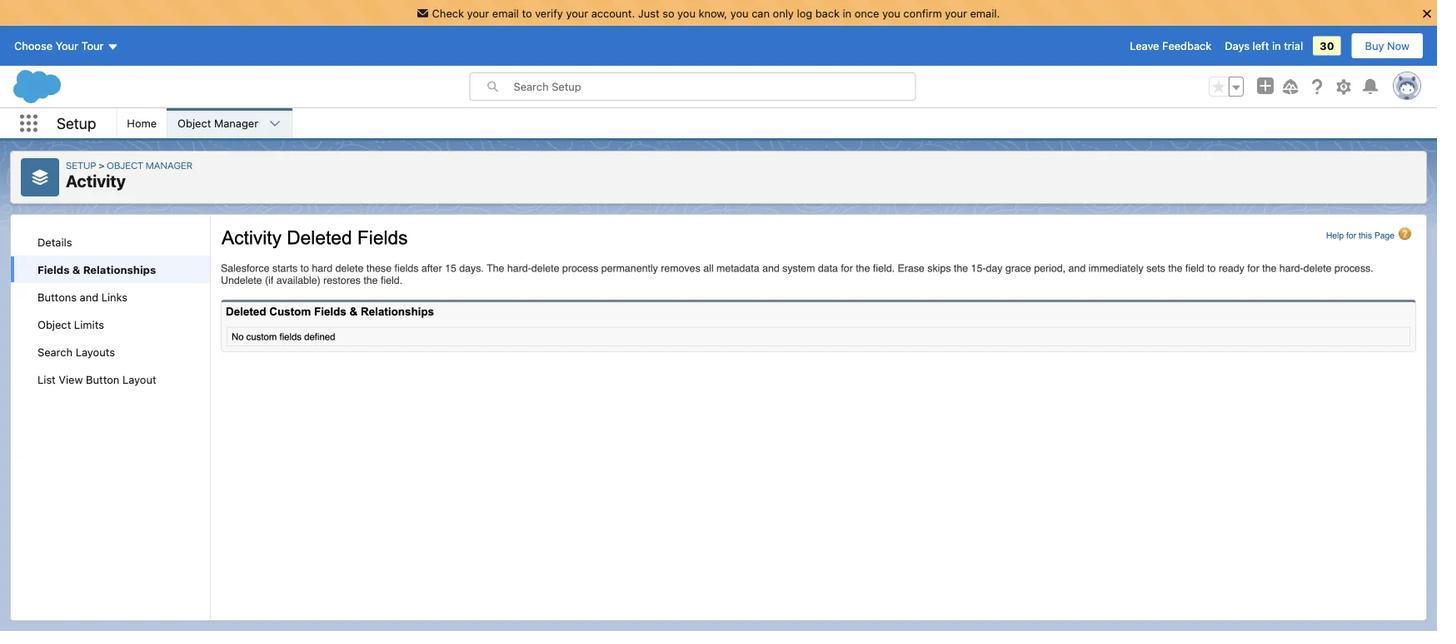 Task type: locate. For each thing, give the bounding box(es) containing it.
your
[[56, 40, 78, 52]]

3 you from the left
[[882, 7, 900, 19]]

0 horizontal spatial object
[[37, 318, 71, 331]]

manager
[[214, 117, 258, 130], [146, 159, 192, 171]]

2 you from the left
[[730, 7, 749, 19]]

your
[[467, 7, 489, 19], [566, 7, 588, 19], [945, 7, 967, 19]]

1 vertical spatial manager
[[146, 159, 192, 171]]

email.
[[970, 7, 1000, 19]]

object limits
[[37, 318, 104, 331]]

search layouts link
[[11, 338, 210, 366]]

tab list
[[11, 228, 210, 393]]

links
[[101, 291, 128, 303]]

0 horizontal spatial your
[[467, 7, 489, 19]]

buy now button
[[1351, 33, 1424, 59]]

days left in trial
[[1225, 40, 1303, 52]]

object inside tab list
[[37, 318, 71, 331]]

2 vertical spatial object
[[37, 318, 71, 331]]

home link
[[117, 108, 167, 138]]

layouts
[[76, 346, 115, 358]]

email
[[492, 7, 519, 19]]

object manager link right home link on the top left of the page
[[168, 108, 268, 138]]

choose your tour button
[[13, 33, 120, 59]]

1 horizontal spatial you
[[730, 7, 749, 19]]

in right left
[[1272, 40, 1281, 52]]

in right back
[[843, 7, 852, 19]]

1 vertical spatial object
[[107, 159, 143, 171]]

setup
[[57, 114, 96, 132], [66, 159, 96, 171]]

your left email.
[[945, 7, 967, 19]]

object manager right home link on the top left of the page
[[178, 117, 258, 130]]

left
[[1253, 40, 1269, 52]]

2 horizontal spatial object
[[178, 117, 211, 130]]

object manager link down home
[[107, 159, 192, 171]]

fields
[[37, 263, 70, 276]]

0 vertical spatial object manager link
[[168, 108, 268, 138]]

setup up activity
[[66, 159, 96, 171]]

0 horizontal spatial in
[[843, 7, 852, 19]]

confirm
[[903, 7, 942, 19]]

buy now
[[1365, 40, 1410, 52]]

object manager
[[178, 117, 258, 130], [107, 159, 192, 171]]

Search Setup text field
[[514, 73, 915, 100]]

0 horizontal spatial manager
[[146, 159, 192, 171]]

your left "email"
[[467, 7, 489, 19]]

1 horizontal spatial your
[[566, 7, 588, 19]]

you
[[677, 7, 696, 19], [730, 7, 749, 19], [882, 7, 900, 19]]

you left the can
[[730, 7, 749, 19]]

object manager down home
[[107, 159, 192, 171]]

back
[[815, 7, 840, 19]]

in
[[843, 7, 852, 19], [1272, 40, 1281, 52]]

2 horizontal spatial your
[[945, 7, 967, 19]]

you right so
[[677, 7, 696, 19]]

0 vertical spatial object
[[178, 117, 211, 130]]

know,
[[699, 7, 727, 19]]

once
[[855, 7, 879, 19]]

0 vertical spatial object manager
[[178, 117, 258, 130]]

object right home link on the top left of the page
[[178, 117, 211, 130]]

details link
[[11, 228, 210, 256]]

object
[[178, 117, 211, 130], [107, 159, 143, 171], [37, 318, 71, 331]]

setup up setup link
[[57, 114, 96, 132]]

object manager link
[[168, 108, 268, 138], [107, 159, 192, 171]]

your right verify
[[566, 7, 588, 19]]

you right once
[[882, 7, 900, 19]]

leave
[[1130, 40, 1159, 52]]

tour
[[81, 40, 104, 52]]

0 horizontal spatial you
[[677, 7, 696, 19]]

object up search at bottom
[[37, 318, 71, 331]]

1 horizontal spatial in
[[1272, 40, 1281, 52]]

2 horizontal spatial you
[[882, 7, 900, 19]]

now
[[1387, 40, 1410, 52]]

1 horizontal spatial manager
[[214, 117, 258, 130]]

to
[[522, 7, 532, 19]]

list view button layout
[[37, 373, 156, 386]]

button
[[86, 373, 119, 386]]

buy
[[1365, 40, 1384, 52]]

1 horizontal spatial object
[[107, 159, 143, 171]]

group
[[1209, 77, 1244, 97]]

relationships
[[83, 263, 156, 276]]

just
[[638, 7, 659, 19]]

trial
[[1284, 40, 1303, 52]]

object up activity
[[107, 159, 143, 171]]

0 vertical spatial manager
[[214, 117, 258, 130]]



Task type: vqa. For each thing, say whether or not it's contained in the screenshot.
email
yes



Task type: describe. For each thing, give the bounding box(es) containing it.
verify
[[535, 7, 563, 19]]

limits
[[74, 318, 104, 331]]

home
[[127, 117, 157, 130]]

buttons
[[37, 291, 77, 303]]

check
[[432, 7, 464, 19]]

0 vertical spatial setup
[[57, 114, 96, 132]]

check your email to verify your account. just so you know, you can only log back in once you confirm your email.
[[432, 7, 1000, 19]]

choose your tour
[[14, 40, 104, 52]]

view
[[59, 373, 83, 386]]

search layouts
[[37, 346, 115, 358]]

list view button layout link
[[11, 366, 210, 393]]

account.
[[591, 7, 635, 19]]

object for object limits link
[[37, 318, 71, 331]]

details
[[37, 236, 72, 248]]

2 your from the left
[[566, 7, 588, 19]]

choose
[[14, 40, 53, 52]]

buttons and links
[[37, 291, 128, 303]]

1 vertical spatial setup
[[66, 159, 96, 171]]

object limits link
[[11, 311, 210, 338]]

can
[[752, 7, 770, 19]]

30
[[1320, 40, 1334, 52]]

leave feedback
[[1130, 40, 1212, 52]]

fields & relationships
[[37, 263, 156, 276]]

3 your from the left
[[945, 7, 967, 19]]

1 vertical spatial in
[[1272, 40, 1281, 52]]

leave feedback link
[[1130, 40, 1212, 52]]

fields & relationships link
[[11, 256, 210, 283]]

buttons and links link
[[11, 283, 210, 311]]

only
[[773, 7, 794, 19]]

and
[[80, 291, 98, 303]]

0 vertical spatial in
[[843, 7, 852, 19]]

log
[[797, 7, 812, 19]]

tab list containing details
[[11, 228, 210, 393]]

feedback
[[1162, 40, 1212, 52]]

1 your from the left
[[467, 7, 489, 19]]

search
[[37, 346, 73, 358]]

layout
[[122, 373, 156, 386]]

list
[[37, 373, 56, 386]]

so
[[662, 7, 674, 19]]

activity
[[66, 171, 126, 191]]

object for bottommost object manager link
[[107, 159, 143, 171]]

1 vertical spatial object manager
[[107, 159, 192, 171]]

days
[[1225, 40, 1250, 52]]

1 you from the left
[[677, 7, 696, 19]]

&
[[72, 263, 80, 276]]

manager inside object manager link
[[214, 117, 258, 130]]

setup link
[[66, 159, 107, 171]]

1 vertical spatial object manager link
[[107, 159, 192, 171]]



